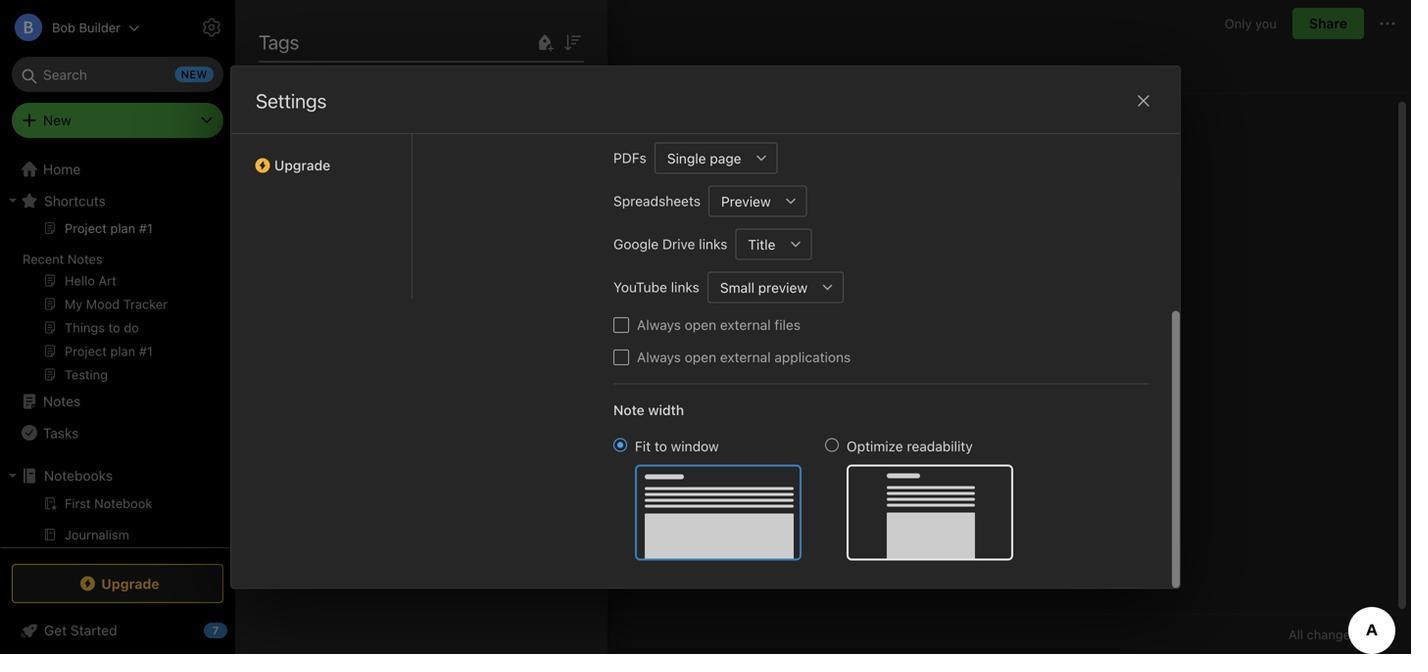 Task type: describe. For each thing, give the bounding box(es) containing it.
close image
[[1132, 89, 1155, 112]]

you
[[1255, 16, 1277, 31]]

recent
[[23, 252, 64, 267]]

recent notes
[[23, 252, 103, 267]]

spreadsheets
[[613, 193, 701, 209]]

title button
[[735, 229, 780, 260]]

open for always open external applications
[[685, 349, 716, 365]]

share button
[[1292, 8, 1364, 39]]

Search text field
[[25, 57, 210, 92]]

readability
[[907, 438, 973, 454]]

single page
[[667, 150, 741, 166]]

optimize readability
[[847, 438, 973, 454]]

1 vertical spatial links
[[671, 279, 699, 295]]

window
[[671, 438, 719, 454]]

stores (
[[282, 162, 333, 177]]

recent notes group
[[0, 217, 226, 394]]

preview button
[[708, 185, 776, 217]]

stores
[[282, 162, 324, 177]]

Choose default view option for YouTube links field
[[707, 272, 844, 303]]

notes inside group
[[67, 252, 103, 267]]

1 vertical spatial notes
[[43, 393, 81, 410]]

Fit to window radio
[[613, 438, 627, 452]]

always for always open external applications
[[637, 349, 681, 365]]

files
[[774, 317, 801, 333]]

small preview
[[720, 279, 808, 295]]

settings
[[256, 89, 327, 112]]

google
[[613, 236, 659, 252]]

new
[[43, 112, 71, 128]]

home link
[[0, 154, 235, 185]]

single page button
[[654, 142, 746, 174]]

title
[[748, 236, 775, 252]]

new button
[[12, 103, 223, 138]]

drive
[[662, 236, 695, 252]]

only
[[1225, 16, 1252, 31]]

nov
[[345, 60, 370, 76]]

Always open external applications checkbox
[[613, 350, 629, 365]]

shortcuts button
[[0, 185, 226, 217]]

Choose default view option for Google Drive links field
[[735, 229, 812, 260]]

always open external files
[[637, 317, 801, 333]]

page
[[710, 150, 741, 166]]

notes link
[[0, 386, 226, 417]]

small preview button
[[707, 272, 812, 303]]

note
[[613, 402, 645, 418]]

add tag image
[[280, 623, 304, 647]]

Choose default view option for PDFs field
[[654, 142, 778, 174]]

tree containing home
[[0, 154, 235, 655]]

note width
[[613, 402, 684, 418]]

0 horizontal spatial upgrade button
[[12, 564, 223, 604]]



Task type: locate. For each thing, give the bounding box(es) containing it.
Choose default view option for Spreadsheets field
[[708, 185, 807, 217]]

home
[[43, 161, 81, 177]]

2 always from the top
[[637, 349, 681, 365]]

0 vertical spatial always
[[637, 317, 681, 333]]

notes up tasks
[[43, 393, 81, 410]]

external down always open external files
[[720, 349, 771, 365]]

note window element
[[235, 0, 1411, 655]]

expand note image
[[249, 12, 272, 35]]

upgrade
[[274, 157, 330, 173], [101, 576, 159, 592]]

links right "drive"
[[699, 236, 727, 252]]

tasks button
[[0, 417, 226, 449]]

last edited on nov 1, 2023
[[251, 60, 420, 76]]

1 vertical spatial open
[[685, 349, 716, 365]]

share
[[1309, 15, 1347, 31]]

1 external from the top
[[720, 317, 771, 333]]

settings image
[[200, 16, 223, 39]]

add a reminder image
[[247, 623, 270, 647]]

notebooks
[[44, 468, 113, 484]]

1 vertical spatial upgrade
[[101, 576, 159, 592]]

notebooks link
[[0, 461, 226, 492]]

open down always open external files
[[685, 349, 716, 365]]

1,
[[373, 60, 383, 76]]

width
[[648, 402, 684, 418]]

links down "drive"
[[671, 279, 699, 295]]

always right always open external files checkbox
[[637, 317, 681, 333]]

shortcuts
[[44, 193, 106, 209]]

0 vertical spatial external
[[720, 317, 771, 333]]

0 vertical spatial links
[[699, 236, 727, 252]]

0 vertical spatial open
[[685, 317, 716, 333]]

Optimize readability radio
[[825, 438, 839, 452]]

external
[[720, 317, 771, 333], [720, 349, 771, 365]]

to
[[654, 438, 667, 454]]

always for always open external files
[[637, 317, 681, 333]]

changes
[[1307, 628, 1357, 642]]

youtube links
[[613, 279, 699, 295]]

Note Editor text field
[[235, 94, 1411, 614]]

None search field
[[25, 57, 210, 92]]

last
[[251, 60, 278, 76]]

2 open from the top
[[685, 349, 716, 365]]

1 horizontal spatial upgrade button
[[231, 129, 412, 181]]

0 vertical spatial notes
[[67, 252, 103, 267]]

option group containing fit to window
[[613, 436, 1013, 561]]

0 vertical spatial upgrade button
[[231, 129, 412, 181]]

2 external from the top
[[720, 349, 771, 365]]

google drive links
[[613, 236, 727, 252]]

stores row group
[[259, 118, 600, 212]]

tab list
[[437, 0, 598, 299]]

open
[[685, 317, 716, 333], [685, 349, 716, 365]]

expand notebooks image
[[5, 468, 21, 484]]

1 vertical spatial upgrade button
[[12, 564, 223, 604]]

always
[[637, 317, 681, 333], [637, 349, 681, 365]]

tree
[[0, 154, 235, 655]]

create new tag image
[[533, 31, 557, 54]]

1 always from the top
[[637, 317, 681, 333]]

pdfs
[[613, 150, 647, 166]]

open up always open external applications
[[685, 317, 716, 333]]

all changes saved
[[1288, 628, 1395, 642]]

saved
[[1361, 628, 1395, 642]]

(
[[329, 163, 333, 177]]

preview
[[721, 193, 771, 209]]

option group
[[613, 436, 1013, 561]]

preview
[[758, 279, 808, 295]]

fit to window
[[635, 438, 719, 454]]

always open external applications
[[637, 349, 851, 365]]

only you
[[1225, 16, 1277, 31]]

tags
[[259, 30, 299, 53]]

small
[[720, 279, 754, 295]]

on
[[325, 60, 341, 76]]

external for files
[[720, 317, 771, 333]]

1 vertical spatial always
[[637, 349, 681, 365]]

notes
[[67, 252, 103, 267], [43, 393, 81, 410]]

notes right the recent
[[67, 252, 103, 267]]

all
[[1288, 628, 1303, 642]]

fit
[[635, 438, 651, 454]]

links
[[699, 236, 727, 252], [671, 279, 699, 295]]

optimize
[[847, 438, 903, 454]]

0 vertical spatial upgrade
[[274, 157, 330, 173]]

open for always open external files
[[685, 317, 716, 333]]

external for applications
[[720, 349, 771, 365]]

Always open external files checkbox
[[613, 317, 629, 333]]

tasks
[[43, 425, 79, 441]]

youtube
[[613, 279, 667, 295]]

Find tags… text field
[[260, 85, 560, 111]]

group
[[0, 492, 226, 586]]

single
[[667, 150, 706, 166]]

1 vertical spatial external
[[720, 349, 771, 365]]

external up always open external applications
[[720, 317, 771, 333]]

0 horizontal spatial upgrade
[[101, 576, 159, 592]]

always right always open external applications checkbox
[[637, 349, 681, 365]]

1 horizontal spatial upgrade
[[274, 157, 330, 173]]

2023
[[387, 60, 420, 76]]

1 open from the top
[[685, 317, 716, 333]]

edited
[[281, 60, 321, 76]]

upgrade button
[[231, 129, 412, 181], [12, 564, 223, 604]]

applications
[[774, 349, 851, 365]]



Task type: vqa. For each thing, say whether or not it's contained in the screenshot.


